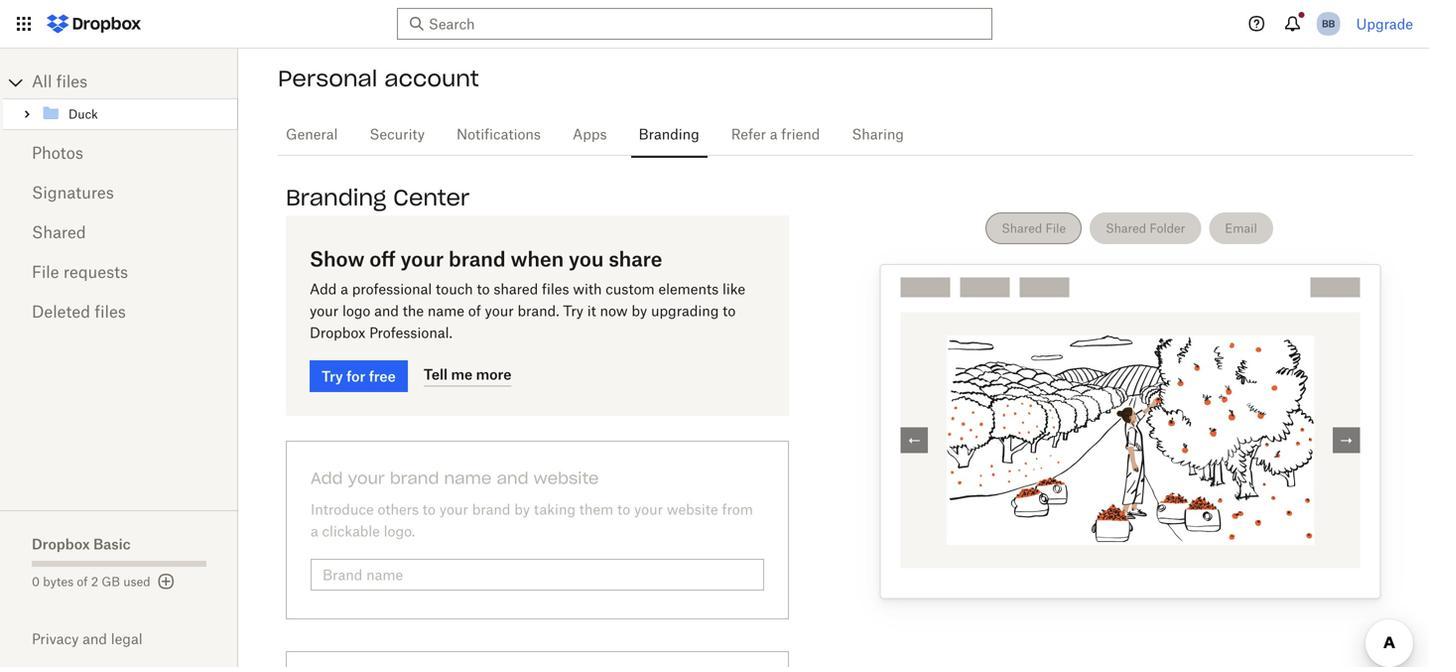 Task type: describe. For each thing, give the bounding box(es) containing it.
used
[[123, 577, 151, 589]]

all files
[[32, 74, 88, 90]]

get more space image
[[154, 570, 178, 594]]

bytes
[[43, 577, 74, 589]]

duck
[[68, 109, 98, 121]]

introduce others to your brand by taking them to your website from a clickable logo.
[[311, 503, 753, 539]]

shared for shared folder
[[1106, 221, 1147, 236]]

2
[[91, 577, 98, 589]]

upgrade link
[[1357, 15, 1414, 32]]

me
[[451, 366, 473, 383]]

shared
[[494, 283, 538, 297]]

2 horizontal spatial and
[[497, 468, 529, 488]]

bb button
[[1313, 8, 1345, 40]]

account
[[384, 65, 479, 92]]

files inside add a professional touch to shared files with custom elements like your logo and the name of your brand. try it now by upgrading to dropbox professional.
[[542, 283, 569, 297]]

dropbox inside add a professional touch to shared files with custom elements like your logo and the name of your brand. try it now by upgrading to dropbox professional.
[[310, 327, 366, 340]]

sharing tab
[[844, 111, 912, 159]]

duck link
[[41, 102, 234, 126]]

signatures
[[32, 186, 114, 202]]

others
[[378, 503, 419, 517]]

dropbox basic
[[32, 536, 131, 552]]

gb
[[102, 577, 120, 589]]

when
[[511, 247, 564, 271]]

apps
[[573, 128, 607, 142]]

add a professional touch to shared files with custom elements like your logo and the name of your brand. try it now by upgrading to dropbox professional.
[[310, 283, 746, 340]]

notifications
[[457, 128, 541, 142]]

general
[[286, 128, 338, 142]]

legal
[[111, 630, 143, 647]]

shared folder
[[1106, 221, 1185, 236]]

your left 'logo'
[[310, 305, 339, 319]]

security
[[370, 128, 425, 142]]

try inside button
[[322, 368, 343, 385]]

personal account
[[278, 65, 479, 92]]

add your brand name and website
[[311, 468, 599, 488]]

name inside add a professional touch to shared files with custom elements like your logo and the name of your brand. try it now by upgrading to dropbox professional.
[[428, 305, 465, 319]]

add for add a professional touch to shared files with custom elements like your logo and the name of your brand. try it now by upgrading to dropbox professional.
[[310, 283, 337, 297]]

a for professional
[[341, 283, 348, 297]]

them
[[580, 503, 614, 517]]

of inside add a professional touch to shared files with custom elements like your logo and the name of your brand. try it now by upgrading to dropbox professional.
[[468, 305, 481, 319]]

email button
[[1209, 212, 1273, 244]]

refer a friend
[[731, 128, 820, 142]]

to right 'others'
[[423, 503, 436, 517]]

email
[[1225, 221, 1257, 236]]

clickable
[[322, 525, 380, 539]]

all files link
[[32, 67, 238, 98]]

to right them
[[617, 503, 630, 517]]

file requests
[[32, 265, 128, 281]]

all files tree
[[3, 67, 238, 130]]

2 vertical spatial and
[[83, 630, 107, 647]]

your up introduce
[[348, 468, 385, 488]]

and inside add a professional touch to shared files with custom elements like your logo and the name of your brand. try it now by upgrading to dropbox professional.
[[374, 305, 399, 319]]

security tab
[[362, 111, 433, 159]]

you
[[569, 247, 604, 271]]

a for friend
[[770, 128, 778, 142]]

to down 'like'
[[723, 305, 736, 319]]

0
[[32, 577, 40, 589]]

branding center
[[286, 184, 470, 211]]

tell me more
[[424, 366, 512, 383]]

tell
[[424, 366, 448, 383]]

files for all files
[[56, 74, 88, 90]]

by inside introduce others to your brand by taking them to your website from a clickable logo.
[[514, 503, 530, 517]]

0 bytes of 2 gb used
[[32, 577, 151, 589]]

photos
[[32, 146, 83, 162]]

free
[[369, 368, 396, 385]]

dropbox logo - go to the homepage image
[[40, 8, 148, 40]]

files for deleted files
[[95, 305, 126, 321]]

apps tab
[[565, 111, 615, 159]]

for
[[347, 368, 366, 385]]

the
[[403, 305, 424, 319]]

your right them
[[634, 503, 663, 517]]

shared folder button
[[1090, 212, 1201, 244]]

sharing
[[852, 128, 904, 142]]

folder
[[1150, 221, 1185, 236]]

shared file
[[1002, 221, 1066, 236]]

show
[[310, 247, 365, 271]]

shared for shared
[[32, 225, 86, 241]]

touch
[[436, 283, 473, 297]]

global header element
[[0, 0, 1429, 49]]

share
[[609, 247, 663, 271]]



Task type: vqa. For each thing, say whether or not it's contained in the screenshot.
Rotate left Button
no



Task type: locate. For each thing, give the bounding box(es) containing it.
0 vertical spatial try
[[563, 305, 584, 319]]

tab list containing general
[[278, 108, 1414, 159]]

off
[[369, 247, 396, 271]]

dropbox down 'logo'
[[310, 327, 366, 340]]

2 vertical spatial brand
[[472, 503, 511, 517]]

professional
[[352, 283, 432, 297]]

1 horizontal spatial file
[[1046, 221, 1066, 236]]

notifications tab
[[449, 111, 549, 159]]

and
[[374, 305, 399, 319], [497, 468, 529, 488], [83, 630, 107, 647]]

1 horizontal spatial try
[[563, 305, 584, 319]]

a up 'logo'
[[341, 283, 348, 297]]

personal
[[278, 65, 377, 92]]

add
[[310, 283, 337, 297], [311, 468, 343, 488]]

website left from
[[667, 503, 718, 517]]

like
[[723, 283, 746, 297]]

upgrade
[[1357, 15, 1414, 32]]

shared file button
[[986, 212, 1082, 244]]

1 vertical spatial of
[[77, 577, 88, 589]]

1 horizontal spatial shared
[[1002, 221, 1042, 236]]

show off your brand when you share
[[310, 247, 663, 271]]

0 horizontal spatial and
[[83, 630, 107, 647]]

by down custom
[[632, 305, 647, 319]]

try for free
[[322, 368, 396, 385]]

2 horizontal spatial shared
[[1106, 221, 1147, 236]]

1 vertical spatial by
[[514, 503, 530, 517]]

a right refer
[[770, 128, 778, 142]]

1 horizontal spatial branding
[[639, 128, 700, 142]]

files down file requests link
[[95, 305, 126, 321]]

privacy and legal
[[32, 630, 143, 647]]

custom
[[606, 283, 655, 297]]

branding for branding center
[[286, 184, 386, 211]]

and down the professional
[[374, 305, 399, 319]]

website inside introduce others to your brand by taking them to your website from a clickable logo.
[[667, 503, 718, 517]]

Search text field
[[429, 13, 956, 35]]

professional.
[[369, 327, 452, 340]]

file left shared folder "button"
[[1046, 221, 1066, 236]]

file inside shared file button
[[1046, 221, 1066, 236]]

brand down add your brand name and website
[[472, 503, 511, 517]]

0 horizontal spatial files
[[56, 74, 88, 90]]

0 vertical spatial website
[[534, 468, 599, 488]]

dropbox up bytes
[[32, 536, 90, 552]]

2 vertical spatial a
[[311, 525, 318, 539]]

1 horizontal spatial of
[[468, 305, 481, 319]]

file inside file requests link
[[32, 265, 59, 281]]

shared
[[1002, 221, 1042, 236], [1106, 221, 1147, 236], [32, 225, 86, 241]]

shared inside button
[[1002, 221, 1042, 236]]

friend
[[782, 128, 820, 142]]

with
[[573, 283, 602, 297]]

and left legal
[[83, 630, 107, 647]]

tell me more button
[[424, 363, 512, 387]]

a
[[770, 128, 778, 142], [341, 283, 348, 297], [311, 525, 318, 539]]

0 vertical spatial name
[[428, 305, 465, 319]]

0 horizontal spatial try
[[322, 368, 343, 385]]

deleted files
[[32, 305, 126, 321]]

your right off
[[400, 247, 444, 271]]

signatures link
[[32, 174, 206, 213]]

branding inside tab
[[639, 128, 700, 142]]

1 vertical spatial files
[[542, 283, 569, 297]]

more
[[476, 366, 512, 383]]

0 horizontal spatial website
[[534, 468, 599, 488]]

to
[[477, 283, 490, 297], [723, 305, 736, 319], [423, 503, 436, 517], [617, 503, 630, 517]]

1 vertical spatial website
[[667, 503, 718, 517]]

from
[[722, 503, 753, 517]]

try left for
[[322, 368, 343, 385]]

1 horizontal spatial dropbox
[[310, 327, 366, 340]]

files
[[56, 74, 88, 90], [542, 283, 569, 297], [95, 305, 126, 321]]

your
[[400, 247, 444, 271], [310, 305, 339, 319], [485, 305, 514, 319], [348, 468, 385, 488], [440, 503, 468, 517], [634, 503, 663, 517]]

website up taking
[[534, 468, 599, 488]]

1 vertical spatial add
[[311, 468, 343, 488]]

1 horizontal spatial and
[[374, 305, 399, 319]]

by left taking
[[514, 503, 530, 517]]

name down touch
[[428, 305, 465, 319]]

Brand name input text field
[[323, 564, 752, 586]]

2 horizontal spatial files
[[542, 283, 569, 297]]

branding up show
[[286, 184, 386, 211]]

tab list
[[278, 108, 1414, 159]]

0 horizontal spatial of
[[77, 577, 88, 589]]

shared inside "button"
[[1106, 221, 1147, 236]]

0 vertical spatial dropbox
[[310, 327, 366, 340]]

deleted files link
[[32, 293, 206, 333]]

branding
[[639, 128, 700, 142], [286, 184, 386, 211]]

brand up touch
[[449, 247, 506, 271]]

add inside add a professional touch to shared files with custom elements like your logo and the name of your brand. try it now by upgrading to dropbox professional.
[[310, 283, 337, 297]]

try for free button
[[310, 360, 408, 392]]

a down introduce
[[311, 525, 318, 539]]

brand inside introduce others to your brand by taking them to your website from a clickable logo.
[[472, 503, 511, 517]]

1 horizontal spatial by
[[632, 305, 647, 319]]

branding right apps tab
[[639, 128, 700, 142]]

elements
[[659, 283, 719, 297]]

upgrading
[[651, 305, 719, 319]]

now
[[600, 305, 628, 319]]

0 horizontal spatial a
[[311, 525, 318, 539]]

privacy and legal link
[[32, 630, 238, 647]]

←
[[908, 432, 922, 449]]

a inside add a professional touch to shared files with custom elements like your logo and the name of your brand. try it now by upgrading to dropbox professional.
[[341, 283, 348, 297]]

0 horizontal spatial by
[[514, 503, 530, 517]]

1 vertical spatial and
[[497, 468, 529, 488]]

brand.
[[518, 305, 559, 319]]

add for add your brand name and website
[[311, 468, 343, 488]]

file
[[1046, 221, 1066, 236], [32, 265, 59, 281]]

general tab
[[278, 111, 346, 159]]

refer a friend tab
[[723, 111, 828, 159]]

shared for shared file
[[1002, 221, 1042, 236]]

your down shared
[[485, 305, 514, 319]]

try
[[563, 305, 584, 319], [322, 368, 343, 385]]

0 horizontal spatial shared
[[32, 225, 86, 241]]

1 horizontal spatial files
[[95, 305, 126, 321]]

of left "2"
[[77, 577, 88, 589]]

all
[[32, 74, 52, 90]]

files up brand.
[[542, 283, 569, 297]]

files inside 'all files' link
[[56, 74, 88, 90]]

file requests link
[[32, 253, 206, 293]]

0 vertical spatial branding
[[639, 128, 700, 142]]

taking
[[534, 503, 576, 517]]

files right all on the top
[[56, 74, 88, 90]]

2 horizontal spatial a
[[770, 128, 778, 142]]

0 horizontal spatial branding
[[286, 184, 386, 211]]

requests
[[63, 265, 128, 281]]

logo
[[342, 305, 371, 319]]

dropbox
[[310, 327, 366, 340], [32, 536, 90, 552]]

by
[[632, 305, 647, 319], [514, 503, 530, 517]]

1 vertical spatial dropbox
[[32, 536, 90, 552]]

brand up 'others'
[[390, 468, 439, 488]]

add up introduce
[[311, 468, 343, 488]]

privacy
[[32, 630, 79, 647]]

it
[[587, 305, 596, 319]]

1 vertical spatial try
[[322, 368, 343, 385]]

introduce
[[311, 503, 374, 517]]

1 vertical spatial a
[[341, 283, 348, 297]]

and up introduce others to your brand by taking them to your website from a clickable logo.
[[497, 468, 529, 488]]

by inside add a professional touch to shared files with custom elements like your logo and the name of your brand. try it now by upgrading to dropbox professional.
[[632, 305, 647, 319]]

1 vertical spatial branding
[[286, 184, 386, 211]]

your down add your brand name and website
[[440, 503, 468, 517]]

1 horizontal spatial website
[[667, 503, 718, 517]]

shared link
[[32, 213, 206, 253]]

logo.
[[384, 525, 415, 539]]

0 vertical spatial files
[[56, 74, 88, 90]]

2 vertical spatial files
[[95, 305, 126, 321]]

1 vertical spatial brand
[[390, 468, 439, 488]]

branding tab
[[631, 111, 707, 159]]

try inside add a professional touch to shared files with custom elements like your logo and the name of your brand. try it now by upgrading to dropbox professional.
[[563, 305, 584, 319]]

brand
[[449, 247, 506, 271], [390, 468, 439, 488], [472, 503, 511, 517]]

of down touch
[[468, 305, 481, 319]]

0 vertical spatial and
[[374, 305, 399, 319]]

1 vertical spatial name
[[444, 468, 492, 488]]

to right touch
[[477, 283, 490, 297]]

deleted
[[32, 305, 90, 321]]

name
[[428, 305, 465, 319], [444, 468, 492, 488]]

basic
[[93, 536, 131, 552]]

0 vertical spatial a
[[770, 128, 778, 142]]

a inside tab
[[770, 128, 778, 142]]

0 vertical spatial file
[[1046, 221, 1066, 236]]

branding for branding
[[639, 128, 700, 142]]

0 vertical spatial brand
[[449, 247, 506, 271]]

0 horizontal spatial file
[[32, 265, 59, 281]]

0 vertical spatial of
[[468, 305, 481, 319]]

1 horizontal spatial a
[[341, 283, 348, 297]]

name up introduce others to your brand by taking them to your website from a clickable logo.
[[444, 468, 492, 488]]

0 vertical spatial by
[[632, 305, 647, 319]]

photos link
[[32, 134, 206, 174]]

of
[[468, 305, 481, 319], [77, 577, 88, 589]]

refer
[[731, 128, 766, 142]]

website
[[534, 468, 599, 488], [667, 503, 718, 517]]

center
[[393, 184, 470, 211]]

file up deleted
[[32, 265, 59, 281]]

bb
[[1322, 17, 1335, 30]]

a inside introduce others to your brand by taking them to your website from a clickable logo.
[[311, 525, 318, 539]]

1 vertical spatial file
[[32, 265, 59, 281]]

add down show
[[310, 283, 337, 297]]

files inside the deleted files link
[[95, 305, 126, 321]]

0 vertical spatial add
[[310, 283, 337, 297]]

→
[[1340, 432, 1354, 449]]

0 horizontal spatial dropbox
[[32, 536, 90, 552]]

try left it
[[563, 305, 584, 319]]



